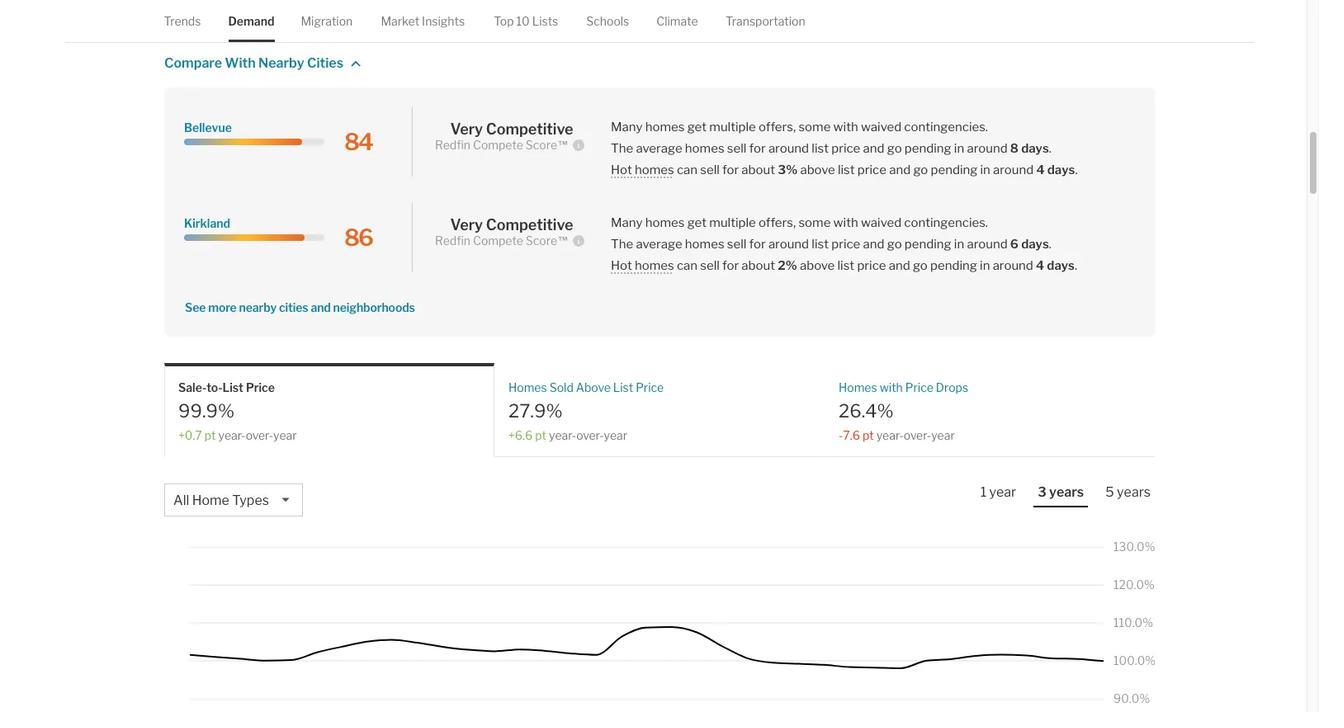 Task type: locate. For each thing, give the bounding box(es) containing it.
year- down 26.4%
[[877, 428, 904, 442]]

year- inside homes with price drops 26.4% -7.6 pt year-over-year
[[877, 428, 904, 442]]

2 over- from the left
[[577, 428, 604, 442]]

see more nearby cities and neighborhoods
[[185, 301, 415, 315]]

get inside many homes get multiple offers, some with waived contingencies. the average homes  sell for around list price and  go pending in around 8 days . hot homes can  sell for about 3% above list price and  go pending in around 4 days .
[[688, 120, 707, 135]]

price
[[246, 381, 275, 395], [636, 381, 664, 395], [906, 381, 934, 395]]

contingencies. inside many homes get multiple offers, some with waived contingencies. the average homes  sell for around list price and  go pending in around 8 days . hot homes can  sell for about 3% above list price and  go pending in around 4 days .
[[905, 120, 989, 135]]

2 contingencies. from the top
[[905, 216, 989, 230]]

3 about from the top
[[742, 258, 776, 273]]

2 the from the top
[[611, 237, 634, 252]]

some for 86
[[799, 216, 831, 230]]

offers, inside many homes get multiple offers, some with waived contingencies. the average homes  sell for around list price and  go pending in around 8 days . hot homes can  sell for about 3% above list price and  go pending in around 4 days .
[[759, 120, 796, 135]]

year inside homes sold above list price 27.9% +6.6 pt year-over-year
[[604, 428, 628, 442]]

multiple for 84
[[710, 120, 756, 135]]

years for 5 years
[[1117, 485, 1151, 500]]

2 competitive from the top
[[486, 216, 574, 233]]

2 2% from the top
[[778, 258, 798, 273]]

years inside 3 years button
[[1050, 485, 1085, 500]]

can for 84
[[677, 163, 698, 178]]

top 10 lists
[[494, 14, 559, 28]]

over- inside homes with price drops 26.4% -7.6 pt year-over-year
[[904, 428, 932, 442]]

0 vertical spatial redfin compete score ™
[[435, 138, 569, 152]]

homes inside homes sold above list price 27.9% +6.6 pt year-over-year
[[509, 381, 547, 395]]

about
[[742, 14, 776, 29], [742, 163, 776, 178], [742, 258, 776, 273]]

above for 84
[[801, 163, 836, 178]]

1 horizontal spatial over-
[[577, 428, 604, 442]]

1 vertical spatial with
[[834, 216, 859, 230]]

0 vertical spatial offers,
[[759, 120, 796, 135]]

1 horizontal spatial homes
[[839, 381, 878, 395]]

year- inside homes sold above list price 27.9% +6.6 pt year-over-year
[[549, 428, 577, 442]]

0 vertical spatial ™
[[558, 138, 569, 152]]

pt inside homes with price drops 26.4% -7.6 pt year-over-year
[[863, 428, 874, 442]]

over- up types
[[246, 428, 273, 442]]

contingencies. inside many homes get multiple offers, some with waived contingencies. the average homes  sell for around list price and  go pending in around 6 days . hot homes can  sell for about 2% above list price and  go pending in around 4 days .
[[905, 216, 989, 230]]

price inside sale-to-list price 99.9% +0.7 pt year-over-year
[[246, 381, 275, 395]]

over-
[[246, 428, 273, 442], [577, 428, 604, 442], [904, 428, 932, 442]]

year- down 99.9%
[[218, 428, 246, 442]]

1 horizontal spatial pt
[[535, 428, 547, 442]]

1 over- from the left
[[246, 428, 273, 442]]

2%
[[778, 14, 798, 29], [778, 258, 798, 273]]

the inside many homes get multiple offers, some with waived contingencies. the average homes  sell for around list price and  go pending in around 8 days . hot homes can  sell for about 3% above list price and  go pending in around 4 days .
[[611, 141, 634, 156]]

0 vertical spatial some
[[799, 120, 831, 135]]

the inside many homes get multiple offers, some with waived contingencies. the average homes  sell for around list price and  go pending in around 6 days . hot homes can  sell for about 2% above list price and  go pending in around 4 days .
[[611, 237, 634, 252]]

1 redfin compete score ™ from the top
[[435, 138, 569, 152]]

0 vertical spatial redfin
[[435, 138, 471, 152]]

waived for 86
[[861, 216, 902, 230]]

1 can from the top
[[677, 14, 698, 29]]

above for 86
[[800, 258, 835, 273]]

neighborhoods
[[333, 301, 415, 315]]

0 vertical spatial compete
[[473, 138, 523, 152]]

1 horizontal spatial price
[[636, 381, 664, 395]]

pt right the +0.7
[[205, 428, 216, 442]]

above
[[800, 14, 835, 29], [801, 163, 836, 178], [800, 258, 835, 273]]

0 vertical spatial 4
[[1037, 163, 1045, 178]]

1 list from the left
[[223, 381, 244, 395]]

many homes get multiple offers, some with waived contingencies. the average homes  sell for around list price and  go pending in around 6 days . hot homes can  sell for about 2% above list price and  go pending in around 4 days .
[[611, 216, 1078, 273]]

1 vertical spatial very competitive
[[450, 216, 574, 233]]

many inside many homes get multiple offers, some with waived contingencies. the average homes  sell for around list price and  go pending in around 8 days . hot homes can  sell for about 3% above list price and  go pending in around 4 days .
[[611, 120, 643, 135]]

price
[[858, 14, 887, 29], [832, 141, 861, 156], [858, 163, 887, 178], [832, 237, 861, 252], [858, 258, 887, 273]]

0 vertical spatial 2%
[[778, 14, 798, 29]]

contingencies. for 84
[[905, 120, 989, 135]]

1 years from the left
[[1050, 485, 1085, 500]]

2 offers, from the top
[[759, 216, 796, 230]]

over- down above at the bottom
[[577, 428, 604, 442]]

year
[[273, 428, 297, 442], [604, 428, 628, 442], [932, 428, 955, 442], [990, 485, 1017, 500]]

year-
[[218, 428, 246, 442], [549, 428, 577, 442], [877, 428, 904, 442]]

climate
[[657, 14, 699, 28]]

3 price from the left
[[906, 381, 934, 395]]

2 horizontal spatial year-
[[877, 428, 904, 442]]

2 waived from the top
[[861, 216, 902, 230]]

4 inside many homes get multiple offers, some with waived contingencies. the average homes  sell for around list price and  go pending in around 8 days . hot homes can  sell for about 3% above list price and  go pending in around 4 days .
[[1037, 163, 1045, 178]]

average
[[636, 141, 683, 156], [636, 237, 683, 252]]

price inside homes with price drops 26.4% -7.6 pt year-over-year
[[906, 381, 934, 395]]

2 vertical spatial with
[[880, 381, 903, 395]]

1 offers, from the top
[[759, 120, 796, 135]]

pt
[[205, 428, 216, 442], [535, 428, 547, 442], [863, 428, 874, 442]]

1 redfin from the top
[[435, 138, 471, 152]]

1 pt from the left
[[205, 428, 216, 442]]

1 the from the top
[[611, 141, 634, 156]]

0 vertical spatial get
[[688, 120, 707, 135]]

2 year- from the left
[[549, 428, 577, 442]]

1 2% from the top
[[778, 14, 798, 29]]

1 vertical spatial 4
[[1036, 258, 1045, 273]]

2 can from the top
[[677, 163, 698, 178]]

years inside 5 years 'button'
[[1117, 485, 1151, 500]]

about inside many homes get multiple offers, some with waived contingencies. the average homes  sell for around list price and  go pending in around 6 days . hot homes can  sell for about 2% above list price and  go pending in around 4 days .
[[742, 258, 776, 273]]

2 homes from the left
[[839, 381, 878, 395]]

years right 5
[[1117, 485, 1151, 500]]

pt right +6.6
[[535, 428, 547, 442]]

™
[[558, 138, 569, 152], [558, 234, 569, 248]]

homes up 27.9%
[[509, 381, 547, 395]]

2 redfin compete score ™ from the top
[[435, 234, 569, 248]]

many homes get multiple offers, some with waived contingencies. the average homes  sell for around list price and  go pending in around 8 days . hot homes can  sell for about 3% above list price and  go pending in around 4 days .
[[611, 120, 1078, 178]]

around
[[993, 14, 1034, 29], [769, 141, 809, 156], [967, 141, 1008, 156], [994, 163, 1034, 178], [769, 237, 809, 252], [967, 237, 1008, 252], [993, 258, 1034, 273]]

3 year- from the left
[[877, 428, 904, 442]]

many inside many homes get multiple offers, some with waived contingencies. the average homes  sell for around list price and  go pending in around 6 days . hot homes can  sell for about 2% above list price and  go pending in around 4 days .
[[611, 216, 643, 230]]

over- for 27.9%
[[577, 428, 604, 442]]

years right 3
[[1050, 485, 1085, 500]]

year inside button
[[990, 485, 1017, 500]]

some inside many homes get multiple offers, some with waived contingencies. the average homes  sell for around list price and  go pending in around 6 days . hot homes can  sell for about 2% above list price and  go pending in around 4 days .
[[799, 216, 831, 230]]

list right above at the bottom
[[613, 381, 634, 395]]

+0.7
[[178, 428, 202, 442]]

0 vertical spatial competitive
[[486, 120, 574, 138]]

hot inside many homes get multiple offers, some with waived contingencies. the average homes  sell for around list price and  go pending in around 6 days . hot homes can  sell for about 2% above list price and  go pending in around 4 days .
[[611, 258, 632, 273]]

with inside many homes get multiple offers, some with waived contingencies. the average homes  sell for around list price and  go pending in around 6 days . hot homes can  sell for about 2% above list price and  go pending in around 4 days .
[[834, 216, 859, 230]]

1 vertical spatial hot
[[611, 163, 632, 178]]

1 horizontal spatial years
[[1117, 485, 1151, 500]]

84
[[344, 128, 372, 156]]

2 price from the left
[[636, 381, 664, 395]]

2 some from the top
[[799, 216, 831, 230]]

over- right 7.6
[[904, 428, 932, 442]]

hot
[[611, 14, 632, 29], [611, 163, 632, 178], [611, 258, 632, 273]]

1 very from the top
[[450, 120, 483, 138]]

pt for -
[[863, 428, 874, 442]]

redfin compete score ™ for 86
[[435, 234, 569, 248]]

list
[[838, 14, 855, 29], [812, 141, 829, 156], [838, 163, 855, 178], [812, 237, 829, 252], [838, 258, 855, 273]]

2 horizontal spatial over-
[[904, 428, 932, 442]]

with for 84
[[834, 120, 859, 135]]

over- inside sale-to-list price 99.9% +0.7 pt year-over-year
[[246, 428, 273, 442]]

cities
[[279, 301, 309, 315]]

2 about from the top
[[742, 163, 776, 178]]

homes up 26.4%
[[839, 381, 878, 395]]

26.4%
[[839, 401, 894, 422]]

list inside homes sold above list price 27.9% +6.6 pt year-over-year
[[613, 381, 634, 395]]

1 vertical spatial competitive
[[486, 216, 574, 233]]

1 vertical spatial contingencies.
[[905, 216, 989, 230]]

2 very competitive from the top
[[450, 216, 574, 233]]

2 vertical spatial can
[[677, 258, 698, 273]]

1 vertical spatial offers,
[[759, 216, 796, 230]]

0 horizontal spatial over-
[[246, 428, 273, 442]]

homes
[[635, 14, 674, 29], [646, 120, 685, 135], [685, 141, 725, 156], [635, 163, 674, 178], [646, 216, 685, 230], [685, 237, 725, 252], [635, 258, 674, 273]]

redfin compete score ™
[[435, 138, 569, 152], [435, 234, 569, 248]]

insights
[[423, 14, 465, 28]]

get for 84
[[688, 120, 707, 135]]

year- down 27.9%
[[549, 428, 577, 442]]

compare
[[164, 56, 222, 71]]

0 horizontal spatial years
[[1050, 485, 1085, 500]]

above inside many homes get multiple offers, some with waived contingencies. the average homes  sell for around list price and  go pending in around 6 days . hot homes can  sell for about 2% above list price and  go pending in around 4 days .
[[800, 258, 835, 273]]

pt right 7.6
[[863, 428, 874, 442]]

2 average from the top
[[636, 237, 683, 252]]

0 vertical spatial score
[[526, 138, 558, 152]]

1 vertical spatial get
[[688, 216, 707, 230]]

with inside many homes get multiple offers, some with waived contingencies. the average homes  sell for around list price and  go pending in around 8 days . hot homes can  sell for about 3% above list price and  go pending in around 4 days .
[[834, 120, 859, 135]]

offers,
[[759, 120, 796, 135], [759, 216, 796, 230]]

the for 86
[[611, 237, 634, 252]]

1 many from the top
[[611, 120, 643, 135]]

market insights
[[381, 14, 465, 28]]

27.9%
[[509, 401, 563, 422]]

4 inside many homes get multiple offers, some with waived contingencies. the average homes  sell for around list price and  go pending in around 6 days . hot homes can  sell for about 2% above list price and  go pending in around 4 days .
[[1036, 258, 1045, 273]]

transportation link
[[726, 0, 806, 42]]

years
[[1050, 485, 1085, 500], [1117, 485, 1151, 500]]

3 can from the top
[[677, 258, 698, 273]]

go
[[913, 14, 928, 29], [888, 141, 902, 156], [914, 163, 928, 178], [888, 237, 902, 252], [913, 258, 928, 273]]

trends link
[[164, 0, 201, 42]]

schools link
[[587, 0, 630, 42]]

over- inside homes sold above list price 27.9% +6.6 pt year-over-year
[[577, 428, 604, 442]]

1 competitive from the top
[[486, 120, 574, 138]]

competitive
[[486, 120, 574, 138], [486, 216, 574, 233]]

0 vertical spatial hot
[[611, 14, 632, 29]]

homes
[[509, 381, 547, 395], [839, 381, 878, 395]]

5 years
[[1106, 485, 1151, 500]]

1 horizontal spatial list
[[613, 381, 634, 395]]

offers, inside many homes get multiple offers, some with waived contingencies. the average homes  sell for around list price and  go pending in around 6 days . hot homes can  sell for about 2% above list price and  go pending in around 4 days .
[[759, 216, 796, 230]]

and
[[889, 14, 911, 29], [863, 141, 885, 156], [890, 163, 911, 178], [863, 237, 885, 252], [889, 258, 911, 273], [311, 301, 331, 315]]

in
[[980, 14, 991, 29], [955, 141, 965, 156], [981, 163, 991, 178], [955, 237, 965, 252], [980, 258, 991, 273]]

0 vertical spatial very competitive
[[450, 120, 574, 138]]

with inside homes with price drops 26.4% -7.6 pt year-over-year
[[880, 381, 903, 395]]

2 multiple from the top
[[710, 216, 756, 230]]

0 horizontal spatial price
[[246, 381, 275, 395]]

1 vertical spatial many
[[611, 216, 643, 230]]

over- for -
[[904, 428, 932, 442]]

types
[[232, 493, 269, 509]]

price left drops
[[906, 381, 934, 395]]

2 hot from the top
[[611, 163, 632, 178]]

2 list from the left
[[613, 381, 634, 395]]

hot inside many homes get multiple offers, some with waived contingencies. the average homes  sell for around list price and  go pending in around 8 days . hot homes can  sell for about 3% above list price and  go pending in around 4 days .
[[611, 163, 632, 178]]

0 vertical spatial contingencies.
[[905, 120, 989, 135]]

1 4 from the top
[[1037, 163, 1045, 178]]

2 years from the left
[[1117, 485, 1151, 500]]

0 vertical spatial average
[[636, 141, 683, 156]]

1 vertical spatial multiple
[[710, 216, 756, 230]]

pending
[[931, 14, 978, 29], [905, 141, 952, 156], [931, 163, 978, 178], [905, 237, 952, 252], [931, 258, 978, 273]]

1 vertical spatial score
[[526, 234, 558, 248]]

2 compete from the top
[[473, 234, 523, 248]]

3 hot from the top
[[611, 258, 632, 273]]

2 very from the top
[[450, 216, 483, 233]]

compete
[[473, 138, 523, 152], [473, 234, 523, 248]]

1 vertical spatial waived
[[861, 216, 902, 230]]

4
[[1037, 163, 1045, 178], [1036, 258, 1045, 273]]

list up 99.9%
[[223, 381, 244, 395]]

1 horizontal spatial year-
[[549, 428, 577, 442]]

+6.6
[[509, 428, 533, 442]]

1 average from the top
[[636, 141, 683, 156]]

0 vertical spatial the
[[611, 141, 634, 156]]

2 score from the top
[[526, 234, 558, 248]]

migration
[[301, 14, 353, 28]]

some for 84
[[799, 120, 831, 135]]

waived inside many homes get multiple offers, some with waived contingencies. the average homes  sell for around list price and  go pending in around 6 days . hot homes can  sell for about 2% above list price and  go pending in around 4 days .
[[861, 216, 902, 230]]

average inside many homes get multiple offers, some with waived contingencies. the average homes  sell for around list price and  go pending in around 6 days . hot homes can  sell for about 2% above list price and  go pending in around 4 days .
[[636, 237, 683, 252]]

waived for 84
[[861, 120, 902, 135]]

2 horizontal spatial pt
[[863, 428, 874, 442]]

2 get from the top
[[688, 216, 707, 230]]

nearby
[[259, 56, 304, 71]]

2 pt from the left
[[535, 428, 547, 442]]

score for 84
[[526, 138, 558, 152]]

3 years button
[[1034, 484, 1089, 508]]

1 ™ from the top
[[558, 138, 569, 152]]

™ for 84
[[558, 138, 569, 152]]

about inside many homes get multiple offers, some with waived contingencies. the average homes  sell for around list price and  go pending in around 8 days . hot homes can  sell for about 3% above list price and  go pending in around 4 days .
[[742, 163, 776, 178]]

3 over- from the left
[[904, 428, 932, 442]]

about for 84
[[742, 163, 776, 178]]

1 get from the top
[[688, 120, 707, 135]]

waived
[[861, 120, 902, 135], [861, 216, 902, 230]]

some
[[799, 120, 831, 135], [799, 216, 831, 230]]

score
[[526, 138, 558, 152], [526, 234, 558, 248]]

very
[[450, 120, 483, 138], [450, 216, 483, 233]]

1 very competitive from the top
[[450, 120, 574, 138]]

0 horizontal spatial pt
[[205, 428, 216, 442]]

1 vertical spatial redfin compete score ™
[[435, 234, 569, 248]]

0 horizontal spatial year-
[[218, 428, 246, 442]]

1 vertical spatial above
[[801, 163, 836, 178]]

waived inside many homes get multiple offers, some with waived contingencies. the average homes  sell for around list price and  go pending in around 8 days . hot homes can  sell for about 3% above list price and  go pending in around 4 days .
[[861, 120, 902, 135]]

1 vertical spatial can
[[677, 163, 698, 178]]

days
[[1022, 141, 1049, 156], [1048, 163, 1076, 178], [1022, 237, 1049, 252], [1047, 258, 1075, 273]]

2 many from the top
[[611, 216, 643, 230]]

multiple inside many homes get multiple offers, some with waived contingencies. the average homes  sell for around list price and  go pending in around 8 days . hot homes can  sell for about 3% above list price and  go pending in around 4 days .
[[710, 120, 756, 135]]

hot homes can  sell for about 2% above list price and  go pending in around
[[611, 14, 1036, 29]]

1 vertical spatial about
[[742, 163, 776, 178]]

get inside many homes get multiple offers, some with waived contingencies. the average homes  sell for around list price and  go pending in around 6 days . hot homes can  sell for about 2% above list price and  go pending in around 4 days .
[[688, 216, 707, 230]]

average for 86
[[636, 237, 683, 252]]

2 4 from the top
[[1036, 258, 1045, 273]]

redfin
[[435, 138, 471, 152], [435, 234, 471, 248]]

can inside many homes get multiple offers, some with waived contingencies. the average homes  sell for around list price and  go pending in around 6 days . hot homes can  sell for about 2% above list price and  go pending in around 4 days .
[[677, 258, 698, 273]]

above inside many homes get multiple offers, some with waived contingencies. the average homes  sell for around list price and  go pending in around 8 days . hot homes can  sell for about 3% above list price and  go pending in around 4 days .
[[801, 163, 836, 178]]

1 vertical spatial the
[[611, 237, 634, 252]]

see
[[185, 301, 206, 315]]

pt for 27.9%
[[535, 428, 547, 442]]

compare with nearby cities
[[164, 56, 344, 71]]

price right above at the bottom
[[636, 381, 664, 395]]

multiple inside many homes get multiple offers, some with waived contingencies. the average homes  sell for around list price and  go pending in around 6 days . hot homes can  sell for about 2% above list price and  go pending in around 4 days .
[[710, 216, 756, 230]]

price right to-
[[246, 381, 275, 395]]

1 homes from the left
[[509, 381, 547, 395]]

some inside many homes get multiple offers, some with waived contingencies. the average homes  sell for around list price and  go pending in around 8 days . hot homes can  sell for about 3% above list price and  go pending in around 4 days .
[[799, 120, 831, 135]]

2 vertical spatial about
[[742, 258, 776, 273]]

1 compete from the top
[[473, 138, 523, 152]]

0 vertical spatial waived
[[861, 120, 902, 135]]

0 vertical spatial above
[[800, 14, 835, 29]]

2 redfin from the top
[[435, 234, 471, 248]]

the
[[611, 141, 634, 156], [611, 237, 634, 252]]

can for 86
[[677, 258, 698, 273]]

0 vertical spatial multiple
[[710, 120, 756, 135]]

offers, down 3%
[[759, 216, 796, 230]]

0 horizontal spatial homes
[[509, 381, 547, 395]]

1 vertical spatial average
[[636, 237, 683, 252]]

99.9%
[[178, 401, 235, 422]]

home
[[192, 493, 229, 509]]

pt inside homes sold above list price 27.9% +6.6 pt year-over-year
[[535, 428, 547, 442]]

sell
[[701, 14, 720, 29], [727, 141, 747, 156], [701, 163, 720, 178], [727, 237, 747, 252], [701, 258, 720, 273]]

™ for 86
[[558, 234, 569, 248]]

1 vertical spatial 2%
[[778, 258, 798, 273]]

price inside homes sold above list price 27.9% +6.6 pt year-over-year
[[636, 381, 664, 395]]

offers, up 3%
[[759, 120, 796, 135]]

2 vertical spatial above
[[800, 258, 835, 273]]

1 year- from the left
[[218, 428, 246, 442]]

0 vertical spatial about
[[742, 14, 776, 29]]

1 price from the left
[[246, 381, 275, 395]]

2 vertical spatial hot
[[611, 258, 632, 273]]

can inside many homes get multiple offers, some with waived contingencies. the average homes  sell for around list price and  go pending in around 8 days . hot homes can  sell for about 3% above list price and  go pending in around 4 days .
[[677, 163, 698, 178]]

0 horizontal spatial list
[[223, 381, 244, 395]]

1 multiple from the top
[[710, 120, 756, 135]]

3 pt from the left
[[863, 428, 874, 442]]

1 score from the top
[[526, 138, 558, 152]]

0 vertical spatial with
[[834, 120, 859, 135]]

1 vertical spatial some
[[799, 216, 831, 230]]

1 contingencies. from the top
[[905, 120, 989, 135]]

2 horizontal spatial price
[[906, 381, 934, 395]]

average inside many homes get multiple offers, some with waived contingencies. the average homes  sell for around list price and  go pending in around 8 days . hot homes can  sell for about 3% above list price and  go pending in around 4 days .
[[636, 141, 683, 156]]

very competitive for 84
[[450, 120, 574, 138]]

1 vertical spatial very
[[450, 216, 483, 233]]

more
[[208, 301, 237, 315]]

1 vertical spatial ™
[[558, 234, 569, 248]]

homes inside homes with price drops 26.4% -7.6 pt year-over-year
[[839, 381, 878, 395]]

1 some from the top
[[799, 120, 831, 135]]

schools
[[587, 14, 630, 28]]

3%
[[778, 163, 798, 178]]

many for 84
[[611, 120, 643, 135]]

0 vertical spatial many
[[611, 120, 643, 135]]

1 waived from the top
[[861, 120, 902, 135]]

list
[[223, 381, 244, 395], [613, 381, 634, 395]]

1 vertical spatial compete
[[473, 234, 523, 248]]

very competitive
[[450, 120, 574, 138], [450, 216, 574, 233]]

1 vertical spatial redfin
[[435, 234, 471, 248]]

2 ™ from the top
[[558, 234, 569, 248]]

with for 86
[[834, 216, 859, 230]]

0 vertical spatial very
[[450, 120, 483, 138]]

0 vertical spatial can
[[677, 14, 698, 29]]

trends
[[164, 14, 201, 28]]



Task type: vqa. For each thing, say whether or not it's contained in the screenshot.
waived in the Many homes get multiple offers, some with waived contingencies. The average homes  sell for around list price and  go pending in around 8 days . Hot homes can  sell for about 3% above list price and  go pending in around 4 days .
yes



Task type: describe. For each thing, give the bounding box(es) containing it.
to-
[[207, 381, 223, 395]]

above
[[576, 381, 611, 395]]

sold
[[550, 381, 574, 395]]

offers, for 86
[[759, 216, 796, 230]]

2% inside many homes get multiple offers, some with waived contingencies. the average homes  sell for around list price and  go pending in around 6 days . hot homes can  sell for about 2% above list price and  go pending in around 4 days .
[[778, 258, 798, 273]]

1 about from the top
[[742, 14, 776, 29]]

sale-to-list price 99.9% +0.7 pt year-over-year
[[178, 381, 297, 442]]

pt inside sale-to-list price 99.9% +0.7 pt year-over-year
[[205, 428, 216, 442]]

about for 86
[[742, 258, 776, 273]]

-
[[839, 428, 843, 442]]

competitive for 86
[[486, 216, 574, 233]]

average for 84
[[636, 141, 683, 156]]

very competitive for 86
[[450, 216, 574, 233]]

kirkland link
[[184, 216, 230, 230]]

offers, for 84
[[759, 120, 796, 135]]

with
[[225, 56, 256, 71]]

get for 86
[[688, 216, 707, 230]]

hot for 86
[[611, 258, 632, 273]]

1 year
[[981, 485, 1017, 500]]

year- inside sale-to-list price 99.9% +0.7 pt year-over-year
[[218, 428, 246, 442]]

top
[[494, 14, 515, 28]]

compete for 84
[[473, 138, 523, 152]]

climate link
[[657, 0, 699, 42]]

sale-
[[178, 381, 207, 395]]

competitive for 84
[[486, 120, 574, 138]]

bellevue link
[[184, 121, 232, 135]]

compete for 86
[[473, 234, 523, 248]]

contingencies. for 86
[[905, 216, 989, 230]]

multiple for 86
[[710, 216, 756, 230]]

score for 86
[[526, 234, 558, 248]]

7.6
[[843, 428, 860, 442]]

bellevue
[[184, 121, 232, 135]]

year inside sale-to-list price 99.9% +0.7 pt year-over-year
[[273, 428, 297, 442]]

market insights link
[[381, 0, 465, 42]]

all
[[173, 493, 189, 509]]

migration link
[[301, 0, 353, 42]]

see more nearby cities and neighborhoods button
[[184, 301, 416, 315]]

very for 84
[[450, 120, 483, 138]]

5
[[1106, 485, 1115, 500]]

top 10 lists link
[[494, 0, 559, 42]]

year- for 27.9%
[[549, 428, 577, 442]]

homes for 27.9%
[[509, 381, 547, 395]]

lists
[[533, 14, 559, 28]]

nearby
[[239, 301, 277, 315]]

market
[[381, 14, 420, 28]]

redfin compete score ™ for 84
[[435, 138, 569, 152]]

demand
[[229, 14, 275, 28]]

drops
[[936, 381, 969, 395]]

all home types
[[173, 493, 269, 509]]

6
[[1011, 237, 1019, 252]]

3 years
[[1038, 485, 1085, 500]]

86
[[344, 224, 372, 252]]

1
[[981, 485, 987, 500]]

demand link
[[229, 0, 275, 42]]

homes for 26.4%
[[839, 381, 878, 395]]

homes with price drops 26.4% -7.6 pt year-over-year
[[839, 381, 969, 442]]

8
[[1011, 141, 1019, 156]]

4 for 86
[[1036, 258, 1045, 273]]

1 year button
[[977, 484, 1021, 506]]

transportation
[[726, 14, 806, 28]]

redfin for 86
[[435, 234, 471, 248]]

many for 86
[[611, 216, 643, 230]]

5 years button
[[1102, 484, 1155, 506]]

list inside sale-to-list price 99.9% +0.7 pt year-over-year
[[223, 381, 244, 395]]

the for 84
[[611, 141, 634, 156]]

year inside homes with price drops 26.4% -7.6 pt year-over-year
[[932, 428, 955, 442]]

hot for 84
[[611, 163, 632, 178]]

homes sold above list price 27.9% +6.6 pt year-over-year
[[509, 381, 664, 442]]

1 hot from the top
[[611, 14, 632, 29]]

redfin for 84
[[435, 138, 471, 152]]

year- for -
[[877, 428, 904, 442]]

years for 3 years
[[1050, 485, 1085, 500]]

4 for 84
[[1037, 163, 1045, 178]]

cities
[[307, 56, 344, 71]]

3
[[1038, 485, 1047, 500]]

kirkland
[[184, 216, 230, 230]]

10
[[517, 14, 530, 28]]

very for 86
[[450, 216, 483, 233]]



